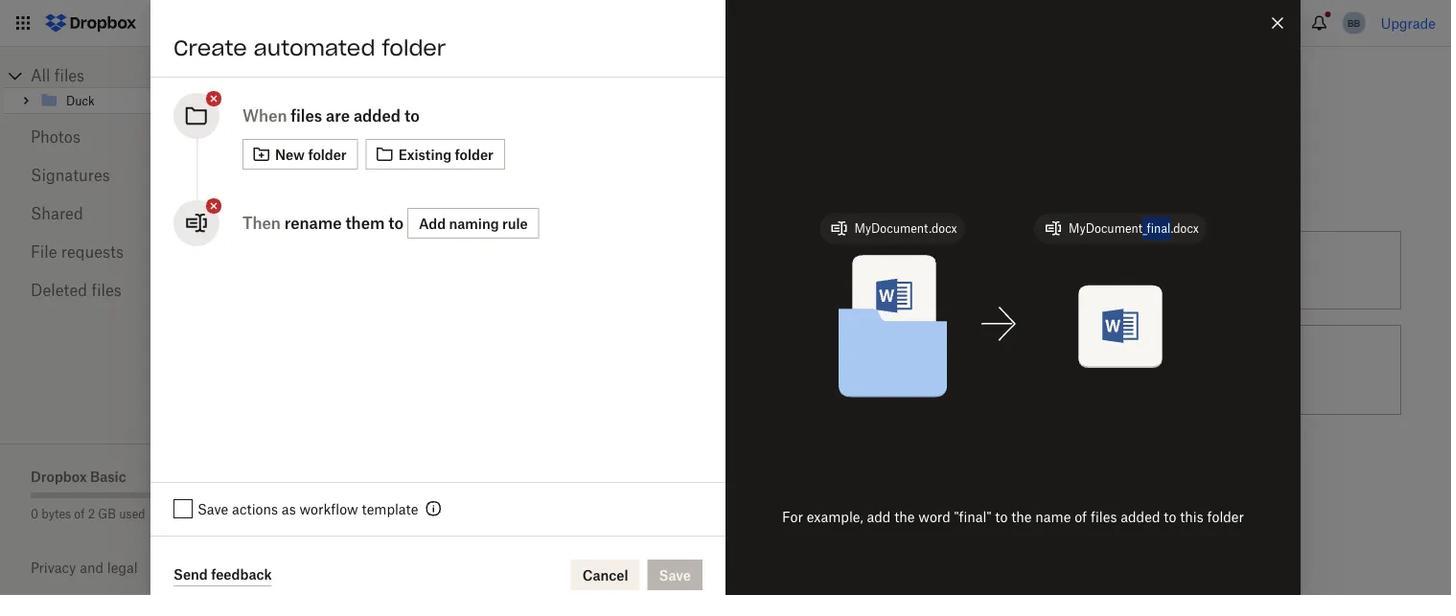 Task type: vqa. For each thing, say whether or not it's contained in the screenshot.
All Files
yes



Task type: locate. For each thing, give the bounding box(es) containing it.
file
[[792, 362, 811, 378], [409, 457, 428, 473]]

1 horizontal spatial the
[[1012, 509, 1032, 525]]

0 horizontal spatial rule
[[502, 215, 528, 232]]

files
[[54, 66, 85, 85], [291, 106, 322, 125], [881, 262, 907, 279], [1166, 262, 1192, 279], [91, 281, 122, 300], [1153, 362, 1179, 378], [584, 457, 610, 473], [1091, 509, 1117, 525]]

as
[[282, 501, 296, 517]]

cancel button
[[571, 560, 640, 591]]

1 horizontal spatial of
[[1075, 509, 1087, 525]]

rule
[[502, 215, 528, 232], [766, 262, 790, 279]]

then
[[243, 214, 281, 233]]

0 horizontal spatial file
[[409, 457, 428, 473]]

0 vertical spatial choose
[[729, 362, 777, 378]]

0 horizontal spatial the
[[895, 509, 915, 525]]

files down file requests "link"
[[91, 281, 122, 300]]

of right name
[[1075, 509, 1087, 525]]

set
[[729, 262, 751, 279]]

gb
[[98, 507, 116, 521]]

rule inside create automated folder dialog
[[502, 215, 528, 232]]

1 horizontal spatial rule
[[766, 262, 790, 279]]

added left this
[[1121, 509, 1161, 525]]

deleted
[[31, 281, 87, 300]]

folder right existing
[[455, 146, 494, 163]]

2 vertical spatial a
[[398, 457, 405, 473]]

get more space image
[[149, 501, 172, 524]]

basic
[[90, 468, 126, 485]]

the
[[895, 509, 915, 525], [1012, 509, 1032, 525]]

0
[[31, 507, 38, 521]]

automations
[[268, 63, 408, 89]]

1 vertical spatial file
[[409, 457, 428, 473]]

audio
[[545, 457, 580, 473]]

1 vertical spatial convert
[[494, 457, 542, 473]]

workflow
[[300, 501, 358, 517]]

added right are
[[354, 106, 401, 125]]

choose a file format to convert videos to
[[729, 362, 985, 378]]

files right audio
[[584, 457, 610, 473]]

a inside choose a file format to convert audio files to
[[398, 457, 405, 473]]

1 vertical spatial added
[[1121, 509, 1161, 525]]

0 bytes of 2 gb used
[[31, 507, 145, 521]]

convert inside choose a file format to convert audio files to
[[494, 457, 542, 473]]

files inside all files link
[[54, 66, 85, 85]]

rule right naming
[[502, 215, 528, 232]]

send feedback button
[[174, 564, 272, 587]]

_final
[[1143, 221, 1171, 236]]

for example, add the word "final" to the name of files added to this folder
[[782, 509, 1245, 525]]

convert for audio
[[494, 457, 542, 473]]

choose for choose a file format to convert videos to
[[729, 362, 777, 378]]

choose inside choose a file format to convert audio files to
[[346, 457, 394, 473]]

privacy
[[31, 560, 76, 576]]

mydocument _final .docx
[[1069, 221, 1199, 236]]

files right convert
[[1166, 262, 1192, 279]]

file for choose a file format to convert audio files to
[[409, 457, 428, 473]]

folder up 'click to watch a demo video' icon
[[382, 35, 446, 61]]

files right name
[[1091, 509, 1117, 525]]

1 vertical spatial choose
[[346, 457, 394, 473]]

files right all
[[54, 66, 85, 85]]

0 horizontal spatial of
[[74, 507, 85, 521]]

to right "final"
[[995, 509, 1008, 525]]

"final"
[[955, 509, 992, 525]]

2 horizontal spatial a
[[781, 362, 788, 378]]

rule for naming
[[502, 215, 528, 232]]

1 horizontal spatial a
[[754, 262, 762, 279]]

create automated folder dialog
[[151, 0, 1301, 595]]

add
[[867, 509, 891, 525]]

1 vertical spatial rule
[[766, 262, 790, 279]]

deleted files link
[[31, 271, 199, 310]]

rule inside main content
[[766, 262, 790, 279]]

choose
[[729, 362, 777, 378], [346, 457, 394, 473]]

this
[[1181, 509, 1204, 525]]

existing
[[399, 146, 452, 163]]

files inside unzip files button
[[1153, 362, 1179, 378]]

format inside button
[[815, 362, 857, 378]]

existing folder
[[399, 146, 494, 163]]

1 horizontal spatial choose
[[729, 362, 777, 378]]

convert left videos
[[877, 362, 925, 378]]

of left '2'
[[74, 507, 85, 521]]

1 horizontal spatial file
[[792, 362, 811, 378]]

folder right 'new'
[[308, 146, 347, 163]]

convert inside button
[[877, 362, 925, 378]]

1 vertical spatial format
[[432, 457, 474, 473]]

set a rule that renames files button
[[644, 223, 1027, 317]]

folder right this
[[1208, 509, 1245, 525]]

deleted files
[[31, 281, 122, 300]]

the right add
[[895, 509, 915, 525]]

1 horizontal spatial format
[[815, 362, 857, 378]]

0 vertical spatial convert
[[877, 362, 925, 378]]

file
[[31, 243, 57, 261]]

rule left that
[[766, 262, 790, 279]]

a for set a rule that renames files
[[754, 262, 762, 279]]

privacy and legal link
[[31, 560, 230, 576]]

unzip files
[[1112, 362, 1179, 378]]

format for audio
[[432, 457, 474, 473]]

convert left audio
[[494, 457, 542, 473]]

1 horizontal spatial added
[[1121, 509, 1161, 525]]

files inside the set a rule that renames files button
[[881, 262, 907, 279]]

format for videos
[[815, 362, 857, 378]]

a inside button
[[781, 362, 788, 378]]

0 vertical spatial added
[[354, 106, 401, 125]]

2 the from the left
[[1012, 509, 1032, 525]]

choose inside choose a file format to convert videos to button
[[729, 362, 777, 378]]

convert
[[877, 362, 925, 378], [494, 457, 542, 473]]

all files tree
[[3, 64, 230, 114]]

folder
[[382, 35, 446, 61], [308, 146, 347, 163], [455, 146, 494, 163], [1208, 509, 1245, 525]]

0 horizontal spatial added
[[354, 106, 401, 125]]

file inside choose a file format to convert audio files to
[[409, 457, 428, 473]]

rename them to
[[285, 214, 404, 233]]

signatures
[[31, 166, 110, 185]]

0 horizontal spatial a
[[398, 457, 405, 473]]

files right unzip
[[1153, 362, 1179, 378]]

all files
[[31, 66, 85, 85]]

1 vertical spatial a
[[781, 362, 788, 378]]

example,
[[807, 509, 864, 525]]

to left videos
[[861, 362, 874, 378]]

new folder button
[[243, 139, 358, 170]]

a
[[754, 262, 762, 279], [781, 362, 788, 378], [398, 457, 405, 473]]

file inside choose a file format to convert videos to button
[[792, 362, 811, 378]]

files inside deleted files link
[[91, 281, 122, 300]]

2
[[88, 507, 95, 521]]

and
[[80, 560, 104, 576]]

convert
[[1112, 262, 1162, 279]]

the left name
[[1012, 509, 1032, 525]]

1 the from the left
[[895, 509, 915, 525]]

main content
[[261, 108, 1452, 595]]

files down mydocument.docx
[[881, 262, 907, 279]]

file for choose a file format to convert videos to
[[792, 362, 811, 378]]

word
[[919, 509, 951, 525]]

0 horizontal spatial convert
[[494, 457, 542, 473]]

photos link
[[31, 118, 199, 156]]

dropbox logo - go to the homepage image
[[38, 8, 143, 38]]

format inside choose a file format to convert audio files to
[[432, 457, 474, 473]]

name
[[1036, 509, 1071, 525]]

0 horizontal spatial choose
[[346, 457, 394, 473]]

0 horizontal spatial format
[[432, 457, 474, 473]]

mydocument.docx
[[855, 221, 958, 236]]

0 vertical spatial file
[[792, 362, 811, 378]]

format
[[815, 362, 857, 378], [432, 457, 474, 473]]

0 vertical spatial a
[[754, 262, 762, 279]]

existing folder button
[[366, 139, 505, 170]]

rename
[[285, 214, 342, 233]]

choose a file format to convert audio files to
[[346, 457, 610, 494]]

rule for a
[[766, 262, 790, 279]]

upgrade link
[[1381, 15, 1436, 31]]

to
[[405, 106, 420, 125], [389, 214, 404, 233], [1196, 262, 1209, 279], [861, 362, 874, 378], [973, 362, 985, 378], [478, 457, 491, 473], [346, 478, 359, 494], [995, 509, 1008, 525], [1164, 509, 1177, 525]]

1 horizontal spatial convert
[[877, 362, 925, 378]]

folder inside "button"
[[308, 146, 347, 163]]

save
[[198, 501, 228, 517]]

shared link
[[31, 195, 199, 233]]

0 vertical spatial rule
[[502, 215, 528, 232]]

to left audio
[[478, 457, 491, 473]]

added
[[354, 106, 401, 125], [1121, 509, 1161, 525]]

0 vertical spatial format
[[815, 362, 857, 378]]



Task type: describe. For each thing, give the bounding box(es) containing it.
files inside choose a file format to convert audio files to
[[584, 457, 610, 473]]

convert for videos
[[877, 362, 925, 378]]

files left are
[[291, 106, 322, 125]]

files are added to
[[291, 106, 420, 125]]

folder inside button
[[455, 146, 494, 163]]

to right videos
[[973, 362, 985, 378]]

choose a file format to convert videos to button
[[644, 317, 1027, 423]]

cancel
[[583, 567, 629, 583]]

them
[[346, 214, 385, 233]]

when
[[243, 106, 287, 125]]

mydocument
[[1069, 221, 1143, 236]]

convert files to pdfs button
[[1027, 223, 1409, 317]]

add naming rule
[[419, 215, 528, 232]]

add naming rule button
[[407, 208, 540, 239]]

requests
[[61, 243, 124, 261]]

.docx
[[1171, 221, 1199, 236]]

dropbox basic
[[31, 468, 126, 485]]

to up workflow
[[346, 478, 359, 494]]

are
[[326, 106, 350, 125]]

a for choose a file format to convert audio files to
[[398, 457, 405, 473]]

to right them
[[389, 214, 404, 233]]

click to watch a demo video image
[[412, 66, 435, 89]]

to left this
[[1164, 509, 1177, 525]]

to down 'click to watch a demo video' icon
[[405, 106, 420, 125]]

template
[[362, 501, 418, 517]]

bytes
[[42, 507, 71, 521]]

save actions as workflow template
[[198, 501, 418, 517]]

all
[[31, 66, 50, 85]]

all files link
[[31, 64, 230, 87]]

shared
[[31, 204, 83, 223]]

send feedback
[[174, 567, 272, 583]]

renames
[[823, 262, 877, 279]]

to left pdfs
[[1196, 262, 1209, 279]]

that
[[794, 262, 819, 279]]

pdfs
[[1212, 262, 1246, 279]]

privacy and legal
[[31, 560, 138, 576]]

naming
[[449, 215, 499, 232]]

automated
[[254, 35, 375, 61]]

send
[[174, 567, 208, 583]]

create
[[174, 35, 247, 61]]

choose for choose a file format to convert audio files to
[[346, 457, 394, 473]]

of inside create automated folder dialog
[[1075, 509, 1087, 525]]

photos
[[31, 128, 80, 146]]

a for choose a file format to convert videos to
[[781, 362, 788, 378]]

upgrade
[[1381, 15, 1436, 31]]

main content containing set a rule that renames files
[[261, 108, 1452, 595]]

videos
[[928, 362, 969, 378]]

new folder
[[275, 146, 347, 163]]

files inside 'convert files to pdfs' button
[[1166, 262, 1192, 279]]

file requests link
[[31, 233, 199, 271]]

file requests
[[31, 243, 124, 261]]

convert files to pdfs
[[1112, 262, 1246, 279]]

for
[[782, 509, 803, 525]]

create automated folder
[[174, 35, 446, 61]]

unzip
[[1112, 362, 1149, 378]]

used
[[119, 507, 145, 521]]

actions
[[232, 501, 278, 517]]

choose a file format to convert audio files to button
[[261, 423, 644, 528]]

feedback
[[211, 567, 272, 583]]

global header element
[[0, 0, 1452, 47]]

add
[[419, 215, 446, 232]]

new
[[275, 146, 305, 163]]

legal
[[107, 560, 138, 576]]

signatures link
[[31, 156, 199, 195]]

set a rule that renames files
[[729, 262, 907, 279]]

unzip files button
[[1027, 317, 1409, 423]]

dropbox
[[31, 468, 87, 485]]



